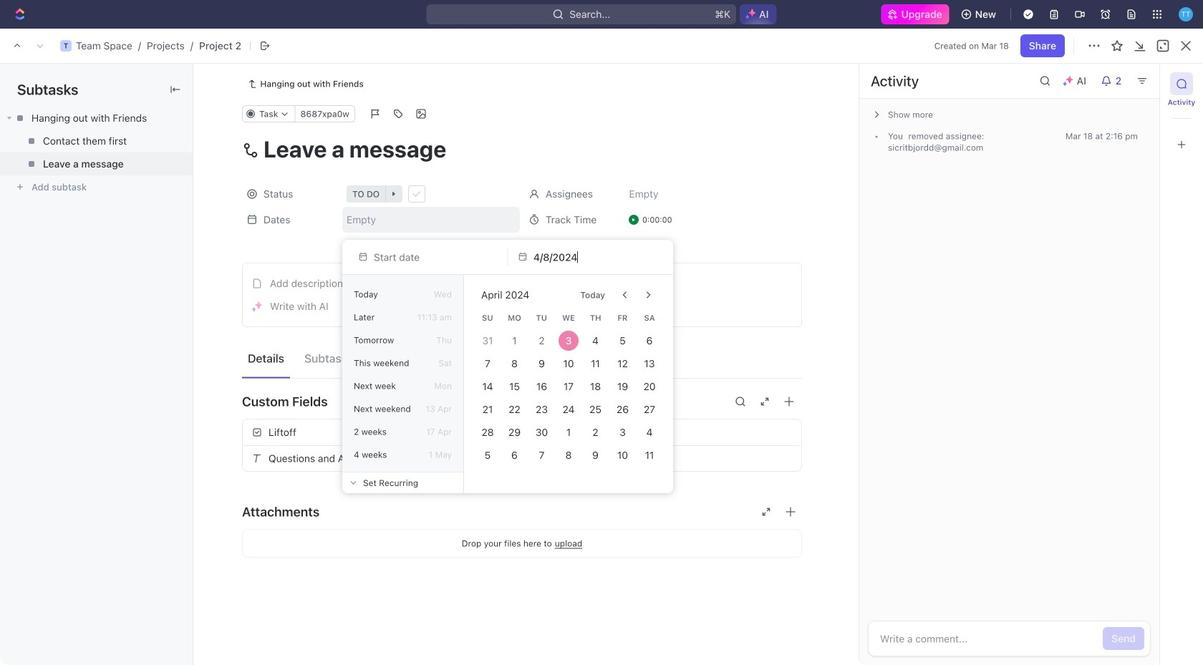 Task type: locate. For each thing, give the bounding box(es) containing it.
task sidebar navigation tab list
[[1167, 72, 1198, 156]]

team space, , element
[[60, 40, 72, 52], [195, 40, 206, 52]]

drumstick bite image
[[1080, 647, 1089, 656]]

Due date text field
[[534, 251, 647, 263]]

1 team space, , element from the left
[[60, 40, 72, 52]]

None checkbox
[[410, 427, 421, 439]]

Search tasks... text field
[[1052, 105, 1195, 126]]

0 horizontal spatial team space, , element
[[60, 40, 72, 52]]

1 horizontal spatial team space, , element
[[195, 40, 206, 52]]

Search or run a command… text field
[[291, 169, 398, 186]]

Edit task name text field
[[242, 135, 803, 163]]



Task type: describe. For each thing, give the bounding box(es) containing it.
sidebar navigation
[[0, 29, 183, 666]]

Start date text field
[[374, 251, 487, 263]]

task sidebar content section
[[859, 64, 1160, 666]]

2 team space, , element from the left
[[195, 40, 206, 52]]



Task type: vqa. For each thing, say whether or not it's contained in the screenshot.
Task sidebar navigation Tab List
yes



